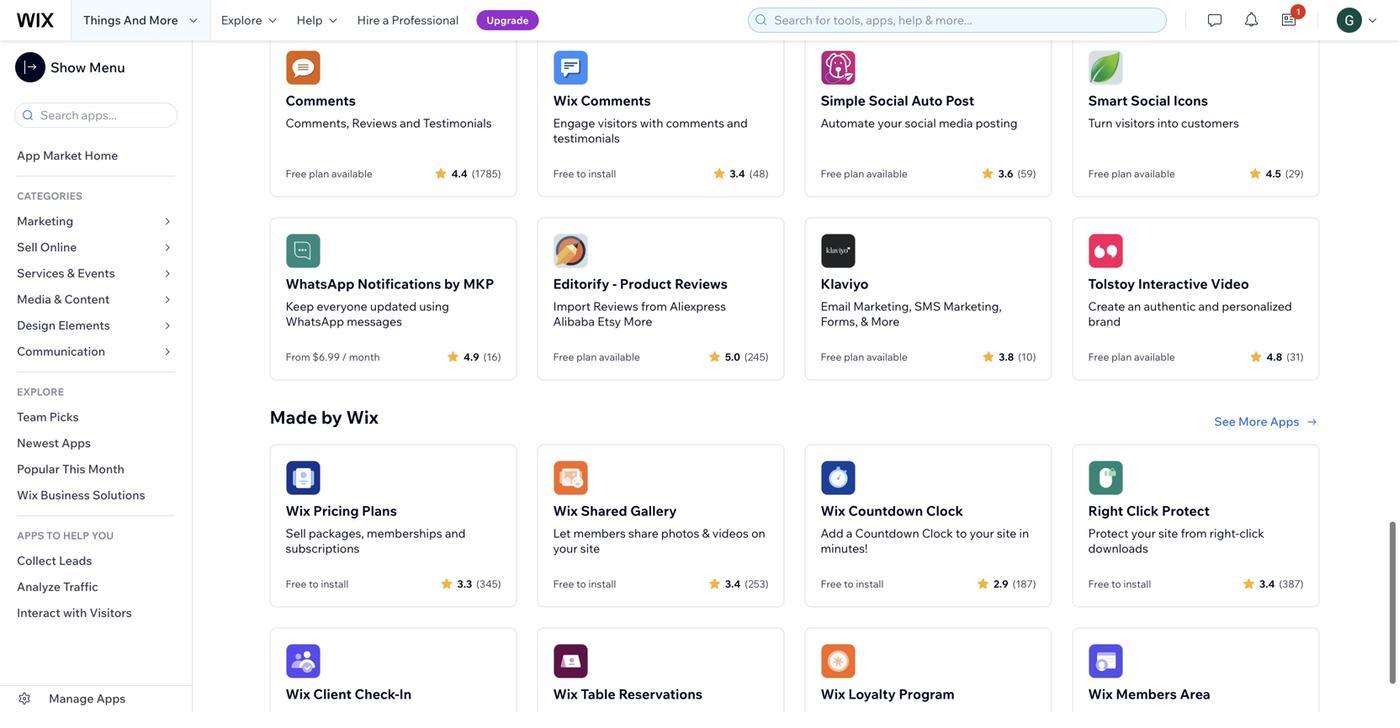 Task type: vqa. For each thing, say whether or not it's contained in the screenshot.


Task type: describe. For each thing, give the bounding box(es) containing it.
collect leads link
[[0, 549, 192, 575]]

wix comments icon image
[[553, 49, 589, 84]]

forms,
[[821, 313, 858, 328]]

wix for wix business solutions
[[17, 488, 38, 503]]

let
[[553, 525, 571, 540]]

free to install for shared
[[553, 577, 616, 589]]

available for video
[[1134, 349, 1176, 362]]

add
[[821, 525, 844, 540]]

hire
[[357, 13, 380, 27]]

1 button
[[1271, 0, 1308, 40]]

apps
[[17, 530, 44, 542]]

1 vertical spatial countdown
[[856, 525, 920, 540]]

(245)
[[745, 349, 769, 362]]

visitors inside wix comments engage visitors with comments and testimonials
[[598, 114, 638, 129]]

wix for wix table reservations
[[553, 685, 578, 702]]

your inside right click protect protect your site from right-click downloads
[[1132, 525, 1156, 540]]

free for right click protect
[[1089, 577, 1110, 589]]

wix table reservations icon image
[[553, 643, 589, 678]]

check-
[[355, 685, 399, 702]]

import
[[553, 298, 591, 312]]

2 whatsapp from the top
[[286, 313, 344, 328]]

2.9 (187)
[[994, 577, 1036, 589]]

site inside right click protect protect your site from right-click downloads
[[1159, 525, 1179, 540]]

photos
[[661, 525, 700, 540]]

install for pricing
[[321, 577, 349, 589]]

social
[[905, 114, 937, 129]]

elements
[[58, 318, 110, 333]]

customers
[[1182, 114, 1240, 129]]

marketing link
[[0, 209, 192, 235]]

videos
[[713, 525, 749, 540]]

editorify ‑ product reviews icon image
[[553, 232, 589, 267]]

explore
[[17, 386, 64, 398]]

table
[[581, 685, 616, 702]]

to
[[46, 530, 61, 542]]

wix client check-in icon image
[[286, 643, 321, 678]]

editorify ‑ product reviews import reviews from aliexpress alibaba etsy more
[[553, 274, 728, 328]]

1 whatsapp from the top
[[286, 274, 355, 291]]

klaviyo email marketing, sms marketing, forms, & more
[[821, 274, 1002, 328]]

right click protect protect your site from right-click downloads
[[1089, 501, 1265, 555]]

editorify
[[553, 274, 610, 291]]

team picks
[[17, 410, 79, 425]]

messages
[[347, 313, 402, 328]]

menu
[[89, 59, 125, 76]]

media
[[939, 114, 973, 129]]

0 vertical spatial a
[[383, 13, 389, 27]]

a inside wix countdown clock add a countdown clock to your site in minutes!
[[846, 525, 853, 540]]

simple social auto post automate your social media posting
[[821, 91, 1018, 129]]

plan for klaviyo
[[844, 349, 865, 362]]

free for editorify ‑ product reviews
[[553, 349, 574, 362]]

design
[[17, 318, 56, 333]]

to for wix comments
[[577, 166, 586, 179]]

to for wix pricing plans
[[309, 577, 319, 589]]

free plan available for smart
[[1089, 166, 1176, 179]]

client
[[313, 685, 352, 702]]

plan for smart
[[1112, 166, 1132, 179]]

3.4 (253)
[[725, 577, 769, 589]]

& inside the wix shared gallery let members share photos & videos on your site
[[702, 525, 710, 540]]

wix members area icon image
[[1089, 643, 1124, 678]]

5.0 (245)
[[725, 349, 769, 362]]

things and more
[[83, 13, 178, 27]]

4.9
[[464, 349, 479, 362]]

on
[[752, 525, 766, 540]]

0 vertical spatial clock
[[926, 501, 964, 518]]

services
[[17, 266, 64, 281]]

video
[[1211, 274, 1250, 291]]

more inside button
[[1239, 413, 1268, 428]]

to inside wix countdown clock add a countdown clock to your site in minutes!
[[956, 525, 967, 540]]

tolstoy interactive video icon image
[[1089, 232, 1124, 267]]

sell online link
[[0, 235, 192, 261]]

apps for newest apps
[[62, 436, 91, 451]]

install for shared
[[589, 577, 616, 589]]

wix comments engage visitors with comments and testimonials
[[553, 91, 748, 144]]

install for click
[[1124, 577, 1152, 589]]

site inside wix countdown clock add a countdown clock to your site in minutes!
[[997, 525, 1017, 540]]

comments comments, reviews and testimonials
[[286, 91, 492, 129]]

engage
[[553, 114, 595, 129]]

wix for wix countdown clock add a countdown clock to your site in minutes!
[[821, 501, 846, 518]]

smart
[[1089, 91, 1128, 107]]

manage
[[49, 692, 94, 707]]

your inside wix countdown clock add a countdown clock to your site in minutes!
[[970, 525, 995, 540]]

turn
[[1089, 114, 1113, 129]]

gallery
[[631, 501, 677, 518]]

more right and
[[149, 13, 178, 27]]

free to install for comments
[[553, 166, 616, 179]]

apps inside button
[[1271, 413, 1300, 428]]

4.4
[[452, 166, 468, 179]]

leads
[[59, 554, 92, 568]]

visitors
[[90, 606, 132, 621]]

plan for simple
[[844, 166, 865, 179]]

available for product
[[599, 349, 640, 362]]

free for wix pricing plans
[[286, 577, 307, 589]]

plan for editorify
[[577, 349, 597, 362]]

/
[[342, 349, 347, 362]]

3.4 (387)
[[1260, 577, 1304, 589]]

your inside the wix shared gallery let members share photos & videos on your site
[[553, 540, 578, 555]]

comments icon image
[[286, 49, 321, 84]]

wix loyalty program icon image
[[821, 643, 856, 678]]

1 marketing, from the left
[[854, 298, 912, 312]]

interact
[[17, 606, 60, 621]]

comments,
[[286, 114, 349, 129]]

wix down month
[[346, 405, 379, 427]]

4.8 (31)
[[1267, 349, 1304, 362]]

help
[[63, 530, 89, 542]]

apps for manage apps
[[96, 692, 126, 707]]

upgrade
[[487, 14, 529, 27]]

wix for wix comments engage visitors with comments and testimonials
[[553, 91, 578, 107]]

comments inside 'comments comments, reviews and testimonials'
[[286, 91, 356, 107]]

month
[[349, 349, 380, 362]]

(31)
[[1287, 349, 1304, 362]]

interactive
[[1139, 274, 1208, 291]]

available for marketing,
[[867, 349, 908, 362]]

plan for comments
[[309, 166, 329, 179]]

1 vertical spatial clock
[[922, 525, 953, 540]]

sell inside wix pricing plans sell packages, memberships and subscriptions
[[286, 525, 306, 540]]

3.4 for simple social auto post
[[730, 166, 745, 179]]

and inside 'comments comments, reviews and testimonials'
[[400, 114, 421, 129]]

(48)
[[750, 166, 769, 179]]

members
[[1116, 685, 1177, 702]]

market
[[43, 148, 82, 163]]

sell inside "link"
[[17, 240, 38, 255]]

content
[[64, 292, 110, 307]]

wix for wix members area
[[1089, 685, 1113, 702]]

free to install for countdown
[[821, 577, 884, 589]]

team picks link
[[0, 405, 192, 431]]

Search apps... field
[[35, 104, 172, 127]]

updated
[[370, 298, 417, 312]]

free for wix countdown clock
[[821, 577, 842, 589]]

hire a professional
[[357, 13, 459, 27]]

see more apps
[[1215, 413, 1300, 428]]

wix loyalty program
[[821, 685, 955, 702]]

wix for wix loyalty program
[[821, 685, 846, 702]]

show menu
[[50, 59, 125, 76]]

show menu button
[[15, 52, 125, 82]]

email
[[821, 298, 851, 312]]

interact with visitors
[[17, 606, 132, 621]]

team
[[17, 410, 47, 425]]

aliexpress
[[670, 298, 726, 312]]

interact with visitors link
[[0, 601, 192, 627]]

3.8 (10)
[[999, 349, 1036, 362]]

help
[[297, 13, 323, 27]]

wix for wix shared gallery let members share photos & videos on your site
[[553, 501, 578, 518]]

free for wix shared gallery
[[553, 577, 574, 589]]

your inside simple social auto post automate your social media posting
[[878, 114, 902, 129]]



Task type: locate. For each thing, give the bounding box(es) containing it.
wix for wix pricing plans sell packages, memberships and subscriptions
[[286, 501, 310, 518]]

to down subscriptions
[[309, 577, 319, 589]]

communication
[[17, 344, 108, 359]]

by right made
[[321, 405, 342, 427]]

3.4 for wix countdown clock
[[725, 577, 741, 589]]

free plan available for editorify
[[553, 349, 640, 362]]

tolstoy interactive video create an authentic and personalized brand
[[1089, 274, 1292, 328]]

free to install down 'testimonials'
[[553, 166, 616, 179]]

visitors inside 'smart social icons turn visitors into customers'
[[1116, 114, 1155, 129]]

1 social from the left
[[869, 91, 909, 107]]

(345)
[[476, 577, 501, 589]]

more inside editorify ‑ product reviews import reviews from aliexpress alibaba etsy more
[[624, 313, 653, 328]]

site inside the wix shared gallery let members share photos & videos on your site
[[581, 540, 600, 555]]

from down product
[[641, 298, 667, 312]]

free to install for pricing
[[286, 577, 349, 589]]

2 comments from the left
[[581, 91, 651, 107]]

with inside wix comments engage visitors with comments and testimonials
[[640, 114, 664, 129]]

1 horizontal spatial site
[[997, 525, 1017, 540]]

2 horizontal spatial apps
[[1271, 413, 1300, 428]]

0 horizontal spatial with
[[63, 606, 87, 621]]

app market home link
[[0, 143, 192, 169]]

free plan available for comments
[[286, 166, 373, 179]]

comments up "engage"
[[581, 91, 651, 107]]

your down let
[[553, 540, 578, 555]]

sell
[[17, 240, 38, 255], [286, 525, 306, 540]]

& right 'forms,'
[[861, 313, 869, 328]]

manage apps link
[[0, 687, 192, 713]]

& inside klaviyo email marketing, sms marketing, forms, & more
[[861, 313, 869, 328]]

install down subscriptions
[[321, 577, 349, 589]]

1 vertical spatial from
[[1181, 525, 1207, 540]]

to left in
[[956, 525, 967, 540]]

0 horizontal spatial apps
[[62, 436, 91, 451]]

wix shared gallery icon image
[[553, 459, 589, 495]]

free to install down subscriptions
[[286, 577, 349, 589]]

free plan available down automate
[[821, 166, 908, 179]]

visitors
[[598, 114, 638, 129], [1116, 114, 1155, 129]]

available down comments,
[[332, 166, 373, 179]]

1 vertical spatial whatsapp
[[286, 313, 344, 328]]

0 vertical spatial by
[[444, 274, 460, 291]]

free plan available for tolstoy
[[1089, 349, 1176, 362]]

and inside wix pricing plans sell packages, memberships and subscriptions
[[445, 525, 466, 540]]

install down minutes!
[[856, 577, 884, 589]]

marketing, right sms on the right of page
[[944, 298, 1002, 312]]

and for wix comments
[[727, 114, 748, 129]]

and inside the tolstoy interactive video create an authentic and personalized brand
[[1199, 298, 1220, 312]]

sell online
[[17, 240, 77, 255]]

app
[[17, 148, 40, 163]]

to for wix countdown clock
[[844, 577, 854, 589]]

2 social from the left
[[1131, 91, 1171, 107]]

smart social icons icon image
[[1089, 49, 1124, 84]]

0 horizontal spatial reviews
[[352, 114, 397, 129]]

your left social
[[878, 114, 902, 129]]

plan down 'forms,'
[[844, 349, 865, 362]]

plan down comments,
[[309, 166, 329, 179]]

to for wix shared gallery
[[577, 577, 586, 589]]

from for product
[[641, 298, 667, 312]]

install down 'testimonials'
[[589, 166, 616, 179]]

see
[[1215, 413, 1236, 428]]

1 vertical spatial protect
[[1089, 525, 1129, 540]]

plan down brand at the top right of the page
[[1112, 349, 1132, 362]]

0 vertical spatial reviews
[[352, 114, 397, 129]]

site down members
[[581, 540, 600, 555]]

wix for wix client check-in
[[286, 685, 310, 702]]

klaviyo icon image
[[821, 232, 856, 267]]

free down let
[[553, 577, 574, 589]]

from
[[641, 298, 667, 312], [1181, 525, 1207, 540]]

klaviyo
[[821, 274, 869, 291]]

5.0
[[725, 349, 740, 362]]

sidebar element
[[0, 40, 193, 713]]

comments
[[286, 91, 356, 107], [581, 91, 651, 107]]

whatsapp up 'keep'
[[286, 274, 355, 291]]

0 vertical spatial protect
[[1162, 501, 1210, 518]]

share
[[629, 525, 659, 540]]

wix up "engage"
[[553, 91, 578, 107]]

1 horizontal spatial visitors
[[1116, 114, 1155, 129]]

a up minutes!
[[846, 525, 853, 540]]

free for tolstoy interactive video
[[1089, 349, 1110, 362]]

1 horizontal spatial from
[[1181, 525, 1207, 540]]

wix members area
[[1089, 685, 1211, 702]]

3.8
[[999, 349, 1014, 362]]

free for simple social auto post
[[821, 166, 842, 179]]

whatsapp notifications by mkp icon image
[[286, 232, 321, 267]]

free down subscriptions
[[286, 577, 307, 589]]

icons
[[1174, 91, 1209, 107]]

authentic
[[1144, 298, 1196, 312]]

with
[[640, 114, 664, 129], [63, 606, 87, 621]]

free down minutes!
[[821, 577, 842, 589]]

free plan available down brand at the top right of the page
[[1089, 349, 1176, 362]]

1 comments from the left
[[286, 91, 356, 107]]

3.3 (345)
[[457, 577, 501, 589]]

0 vertical spatial sell
[[17, 240, 38, 255]]

available for reviews
[[332, 166, 373, 179]]

your left in
[[970, 525, 995, 540]]

wix down wix pricing plans icon
[[286, 501, 310, 518]]

social for auto
[[869, 91, 909, 107]]

2 marketing, from the left
[[944, 298, 1002, 312]]

to down 'downloads' on the bottom of the page
[[1112, 577, 1122, 589]]

plan down turn
[[1112, 166, 1132, 179]]

& left the videos
[[702, 525, 710, 540]]

wix left table
[[553, 685, 578, 702]]

your down click
[[1132, 525, 1156, 540]]

to down 'testimonials'
[[577, 166, 586, 179]]

plan for tolstoy
[[1112, 349, 1132, 362]]

testimonials
[[423, 114, 492, 129]]

free down 'testimonials'
[[553, 166, 574, 179]]

1 vertical spatial apps
[[62, 436, 91, 451]]

available for auto
[[867, 166, 908, 179]]

(387)
[[1280, 577, 1304, 589]]

available for icons
[[1134, 166, 1176, 179]]

1 horizontal spatial marketing,
[[944, 298, 1002, 312]]

1 horizontal spatial with
[[640, 114, 664, 129]]

reviews up aliexpress
[[675, 274, 728, 291]]

2 horizontal spatial site
[[1159, 525, 1179, 540]]

1 horizontal spatial apps
[[96, 692, 126, 707]]

analyze
[[17, 580, 61, 595]]

0 horizontal spatial comments
[[286, 91, 356, 107]]

social inside 'smart social icons turn visitors into customers'
[[1131, 91, 1171, 107]]

whatsapp
[[286, 274, 355, 291], [286, 313, 344, 328]]

protect up 'downloads' on the bottom of the page
[[1089, 525, 1129, 540]]

personalized
[[1222, 298, 1292, 312]]

0 horizontal spatial sell
[[17, 240, 38, 255]]

0 horizontal spatial marketing,
[[854, 298, 912, 312]]

apps inside 'link'
[[96, 692, 126, 707]]

0 horizontal spatial visitors
[[598, 114, 638, 129]]

free
[[286, 166, 307, 179], [553, 166, 574, 179], [821, 166, 842, 179], [1089, 166, 1110, 179], [553, 349, 574, 362], [821, 349, 842, 362], [1089, 349, 1110, 362], [286, 577, 307, 589], [553, 577, 574, 589], [821, 577, 842, 589], [1089, 577, 1110, 589]]

more right etsy
[[624, 313, 653, 328]]

manage apps
[[49, 692, 126, 707]]

wix down the "wix loyalty program icon"
[[821, 685, 846, 702]]

wix down wix client check-in icon
[[286, 685, 310, 702]]

1 visitors from the left
[[598, 114, 638, 129]]

and down video
[[1199, 298, 1220, 312]]

install for countdown
[[856, 577, 884, 589]]

with down traffic
[[63, 606, 87, 621]]

smart social icons turn visitors into customers
[[1089, 91, 1240, 129]]

comments up comments,
[[286, 91, 356, 107]]

wix business solutions
[[17, 488, 145, 503]]

month
[[88, 462, 124, 477]]

0 horizontal spatial a
[[383, 13, 389, 27]]

by inside the whatsapp notifications by mkp keep everyone updated using whatsapp messages
[[444, 274, 460, 291]]

from for protect
[[1181, 525, 1207, 540]]

free plan available down 'forms,'
[[821, 349, 908, 362]]

apps right see
[[1271, 413, 1300, 428]]

0 vertical spatial whatsapp
[[286, 274, 355, 291]]

(1785)
[[472, 166, 501, 179]]

plan
[[309, 166, 329, 179], [844, 166, 865, 179], [1112, 166, 1132, 179], [577, 349, 597, 362], [844, 349, 865, 362], [1112, 349, 1132, 362]]

categories
[[17, 190, 83, 202]]

free plan available for klaviyo
[[821, 349, 908, 362]]

and left testimonials
[[400, 114, 421, 129]]

apps right manage
[[96, 692, 126, 707]]

free plan available for simple
[[821, 166, 908, 179]]

minutes!
[[821, 540, 868, 555]]

wix up let
[[553, 501, 578, 518]]

social for icons
[[1131, 91, 1171, 107]]

wix inside wix comments engage visitors with comments and testimonials
[[553, 91, 578, 107]]

and right comments
[[727, 114, 748, 129]]

visitors up 'testimonials'
[[598, 114, 638, 129]]

sell up subscriptions
[[286, 525, 306, 540]]

(10)
[[1019, 349, 1036, 362]]

wix inside wix pricing plans sell packages, memberships and subscriptions
[[286, 501, 310, 518]]

install down members
[[589, 577, 616, 589]]

newest
[[17, 436, 59, 451]]

media & content link
[[0, 287, 192, 313]]

and right memberships
[[445, 525, 466, 540]]

2 vertical spatial reviews
[[593, 298, 639, 312]]

free for klaviyo
[[821, 349, 842, 362]]

clock
[[926, 501, 964, 518], [922, 525, 953, 540]]

reviews up etsy
[[593, 298, 639, 312]]

pricing
[[313, 501, 359, 518]]

0 vertical spatial countdown
[[849, 501, 923, 518]]

plan down alibaba
[[577, 349, 597, 362]]

marketing,
[[854, 298, 912, 312], [944, 298, 1002, 312]]

1 vertical spatial with
[[63, 606, 87, 621]]

and for tolstoy interactive video
[[1199, 298, 1220, 312]]

comments inside wix comments engage visitors with comments and testimonials
[[581, 91, 651, 107]]

protect right click
[[1162, 501, 1210, 518]]

and for wix pricing plans
[[445, 525, 466, 540]]

sell up the services
[[17, 240, 38, 255]]

more
[[149, 13, 178, 27], [624, 313, 653, 328], [871, 313, 900, 328], [1239, 413, 1268, 428]]

in
[[1020, 525, 1029, 540]]

a right 'hire'
[[383, 13, 389, 27]]

whatsapp notifications by mkp keep everyone updated using whatsapp messages
[[286, 274, 494, 328]]

and inside wix comments engage visitors with comments and testimonials
[[727, 114, 748, 129]]

Search for tools, apps, help & more... field
[[769, 8, 1162, 32]]

more right see
[[1239, 413, 1268, 428]]

wix client check-in
[[286, 685, 412, 702]]

click
[[1127, 501, 1159, 518]]

popular
[[17, 462, 60, 477]]

from left right-
[[1181, 525, 1207, 540]]

1 vertical spatial a
[[846, 525, 853, 540]]

newest apps link
[[0, 431, 192, 457]]

testimonials
[[553, 129, 620, 144]]

from inside right click protect protect your site from right-click downloads
[[1181, 525, 1207, 540]]

3.4 left the (253)
[[725, 577, 741, 589]]

1 horizontal spatial protect
[[1162, 501, 1210, 518]]

popular this month
[[17, 462, 124, 477]]

free to install for click
[[1089, 577, 1152, 589]]

wix inside the "sidebar" "element"
[[17, 488, 38, 503]]

install
[[589, 166, 616, 179], [321, 577, 349, 589], [589, 577, 616, 589], [856, 577, 884, 589], [1124, 577, 1152, 589]]

site left in
[[997, 525, 1017, 540]]

0 horizontal spatial from
[[641, 298, 667, 312]]

more inside klaviyo email marketing, sms marketing, forms, & more
[[871, 313, 900, 328]]

whatsapp down 'keep'
[[286, 313, 344, 328]]

1 vertical spatial sell
[[286, 525, 306, 540]]

2 visitors from the left
[[1116, 114, 1155, 129]]

wix countdown clock icon image
[[821, 459, 856, 495]]

free down automate
[[821, 166, 842, 179]]

free to install down members
[[553, 577, 616, 589]]

& left events
[[67, 266, 75, 281]]

0 horizontal spatial social
[[869, 91, 909, 107]]

reviews
[[352, 114, 397, 129], [675, 274, 728, 291], [593, 298, 639, 312]]

3.4
[[730, 166, 745, 179], [725, 577, 741, 589], [1260, 577, 1275, 589]]

to down members
[[577, 577, 586, 589]]

(253)
[[745, 577, 769, 589]]

1 horizontal spatial a
[[846, 525, 853, 540]]

free for wix comments
[[553, 166, 574, 179]]

0 vertical spatial from
[[641, 298, 667, 312]]

from inside editorify ‑ product reviews import reviews from aliexpress alibaba etsy more
[[641, 298, 667, 312]]

free down alibaba
[[553, 349, 574, 362]]

notifications
[[358, 274, 441, 291]]

free down 'downloads' on the bottom of the page
[[1089, 577, 1110, 589]]

&
[[67, 266, 75, 281], [54, 292, 62, 307], [861, 313, 869, 328], [702, 525, 710, 540]]

create
[[1089, 298, 1125, 312]]

to for right click protect
[[1112, 577, 1122, 589]]

free down comments,
[[286, 166, 307, 179]]

plan down automate
[[844, 166, 865, 179]]

collect leads
[[17, 554, 92, 568]]

reviews inside 'comments comments, reviews and testimonials'
[[352, 114, 397, 129]]

post
[[946, 91, 975, 107]]

available down klaviyo email marketing, sms marketing, forms, & more
[[867, 349, 908, 362]]

with left comments
[[640, 114, 664, 129]]

free down 'forms,'
[[821, 349, 842, 362]]

wix inside wix countdown clock add a countdown clock to your site in minutes!
[[821, 501, 846, 518]]

0 horizontal spatial site
[[581, 540, 600, 555]]

packages,
[[309, 525, 364, 540]]

upgrade button
[[477, 10, 539, 30]]

free to install
[[553, 166, 616, 179], [286, 577, 349, 589], [553, 577, 616, 589], [821, 577, 884, 589], [1089, 577, 1152, 589]]

0 horizontal spatial by
[[321, 405, 342, 427]]

made
[[270, 405, 317, 427]]

1 horizontal spatial reviews
[[593, 298, 639, 312]]

1 horizontal spatial sell
[[286, 525, 306, 540]]

wix up the add
[[821, 501, 846, 518]]

1 horizontal spatial by
[[444, 274, 460, 291]]

available down etsy
[[599, 349, 640, 362]]

collect
[[17, 554, 56, 568]]

(29)
[[1286, 166, 1304, 179]]

& right media
[[54, 292, 62, 307]]

3.4 left (387)
[[1260, 577, 1275, 589]]

social
[[869, 91, 909, 107], [1131, 91, 1171, 107]]

posting
[[976, 114, 1018, 129]]

3.4 left (48)
[[730, 166, 745, 179]]

marketing, down klaviyo
[[854, 298, 912, 312]]

install for comments
[[589, 166, 616, 179]]

0 vertical spatial with
[[640, 114, 664, 129]]

see more apps button
[[1215, 413, 1320, 428]]

wix down popular
[[17, 488, 38, 503]]

countdown
[[849, 501, 923, 518], [856, 525, 920, 540]]

wix pricing plans icon image
[[286, 459, 321, 495]]

4.8
[[1267, 349, 1283, 362]]

available
[[332, 166, 373, 179], [867, 166, 908, 179], [1134, 166, 1176, 179], [599, 349, 640, 362], [867, 349, 908, 362], [1134, 349, 1176, 362]]

free for smart social icons
[[1089, 166, 1110, 179]]

available down social
[[867, 166, 908, 179]]

0 vertical spatial apps
[[1271, 413, 1300, 428]]

1 vertical spatial by
[[321, 405, 342, 427]]

traffic
[[63, 580, 98, 595]]

alibaba
[[553, 313, 595, 328]]

wix inside the wix shared gallery let members share photos & videos on your site
[[553, 501, 578, 518]]

free to install down 'downloads' on the bottom of the page
[[1089, 577, 1152, 589]]

0 horizontal spatial protect
[[1089, 525, 1129, 540]]

2 vertical spatial apps
[[96, 692, 126, 707]]

simple social auto post icon image
[[821, 49, 856, 84]]

analyze traffic
[[17, 580, 98, 595]]

apps up the this
[[62, 436, 91, 451]]

social inside simple social auto post automate your social media posting
[[869, 91, 909, 107]]

social left auto
[[869, 91, 909, 107]]

free down turn
[[1089, 166, 1110, 179]]

brand
[[1089, 313, 1121, 328]]

1 horizontal spatial comments
[[581, 91, 651, 107]]

reviews right comments,
[[352, 114, 397, 129]]

free plan available down turn
[[1089, 166, 1176, 179]]

to down minutes!
[[844, 577, 854, 589]]

4.5
[[1266, 166, 1282, 179]]

show
[[50, 59, 86, 76]]

social up into
[[1131, 91, 1171, 107]]

solutions
[[93, 488, 145, 503]]

with inside the "sidebar" "element"
[[63, 606, 87, 621]]

1 vertical spatial reviews
[[675, 274, 728, 291]]

from
[[286, 349, 310, 362]]

more right 'forms,'
[[871, 313, 900, 328]]

right click protect icon image
[[1089, 459, 1124, 495]]

hire a professional link
[[347, 0, 469, 40]]

free for comments
[[286, 166, 307, 179]]

program
[[899, 685, 955, 702]]

2 horizontal spatial reviews
[[675, 274, 728, 291]]

free plan available down comments,
[[286, 166, 373, 179]]

visitors left into
[[1116, 114, 1155, 129]]

free down brand at the top right of the page
[[1089, 349, 1110, 362]]

free plan available down etsy
[[553, 349, 640, 362]]

using
[[419, 298, 449, 312]]

4.5 (29)
[[1266, 166, 1304, 179]]

1 horizontal spatial social
[[1131, 91, 1171, 107]]

wix down wix members area icon on the bottom of the page
[[1089, 685, 1113, 702]]

available down authentic
[[1134, 349, 1176, 362]]

to
[[577, 166, 586, 179], [956, 525, 967, 540], [309, 577, 319, 589], [577, 577, 586, 589], [844, 577, 854, 589], [1112, 577, 1122, 589]]



